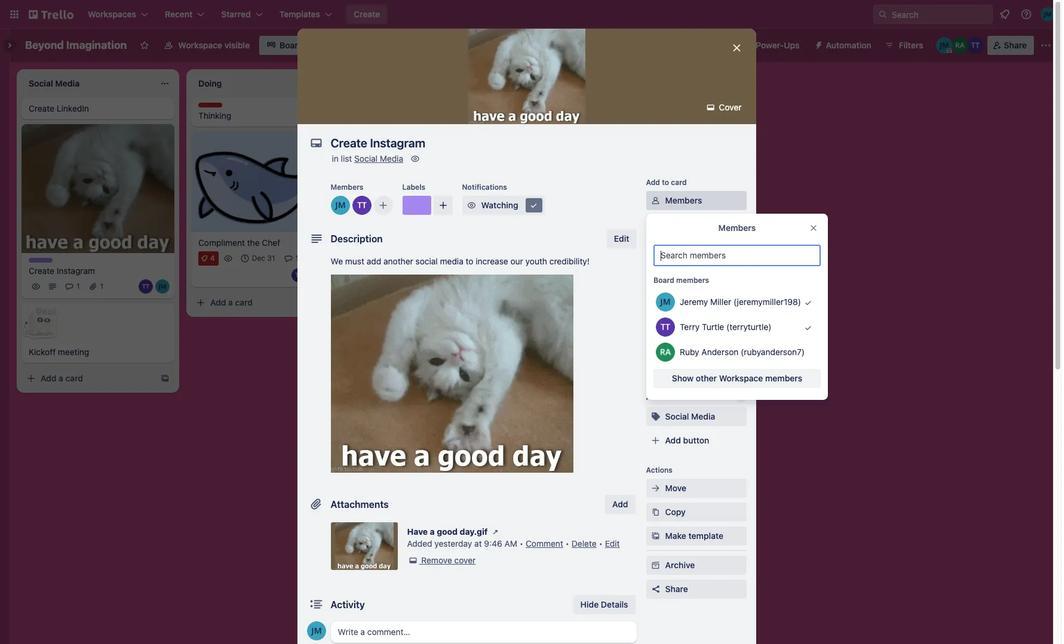 Task type: vqa. For each thing, say whether or not it's contained in the screenshot.
Peterson's
no



Task type: describe. For each thing, give the bounding box(es) containing it.
checklist
[[665, 243, 702, 253]]

added
[[407, 539, 432, 549]]

1 horizontal spatial labels
[[665, 219, 691, 229]]

kickoff meeting
[[29, 347, 89, 358]]

sm image for make template link
[[650, 531, 662, 543]]

details
[[601, 600, 628, 610]]

have
[[407, 527, 428, 537]]

sm image for labels link
[[650, 219, 662, 231]]

edit link
[[605, 539, 620, 549]]

social media button
[[646, 408, 747, 427]]

the
[[247, 238, 260, 248]]

media inside button
[[691, 412, 715, 422]]

sm image for members "link" at top right
[[650, 195, 662, 207]]

show
[[672, 373, 694, 384]]

sm image for the cover link
[[705, 102, 717, 114]]

thoughts thinking
[[198, 103, 231, 121]]

media
[[440, 256, 464, 266]]

members inside members "link"
[[665, 195, 702, 206]]

add to card
[[646, 178, 687, 187]]

add
[[367, 256, 381, 266]]

Dec 31 checkbox
[[238, 251, 279, 266]]

dates
[[665, 267, 688, 277]]

create for create linkedin
[[29, 103, 54, 114]]

1 horizontal spatial workspace
[[719, 373, 763, 384]]

we must add another social media to increase our youth credibility!
[[331, 256, 590, 266]]

increase
[[476, 256, 508, 266]]

description
[[331, 234, 383, 244]]

0 horizontal spatial 1
[[76, 282, 80, 291]]

hide details
[[581, 600, 628, 610]]

0 horizontal spatial add a card button
[[22, 370, 155, 389]]

watching button
[[462, 196, 545, 215]]

copy link
[[646, 503, 747, 522]]

fields
[[698, 315, 722, 325]]

in
[[332, 154, 339, 164]]

linkedin
[[57, 103, 89, 114]]

ruby anderson (rubyanderson7)
[[680, 347, 805, 357]]

filters button
[[881, 36, 927, 55]]

activity
[[331, 600, 365, 611]]

archive
[[665, 560, 695, 571]]

1 vertical spatial share button
[[646, 580, 747, 599]]

create instagram
[[29, 266, 95, 276]]

sm image for automation
[[809, 36, 826, 53]]

miller
[[710, 297, 731, 307]]

board members
[[653, 276, 709, 285]]

beyond imagination
[[25, 39, 127, 51]]

sm image right watching
[[528, 200, 540, 212]]

visible
[[225, 40, 250, 50]]

youth
[[526, 256, 547, 266]]

show other workspace members
[[672, 373, 802, 384]]

sm image for remove cover link
[[407, 555, 419, 567]]

thoughts
[[198, 103, 231, 112]]

delete link
[[572, 539, 597, 549]]

list inside "button"
[[598, 77, 610, 87]]

edit inside button
[[614, 234, 630, 244]]

attachment
[[665, 291, 712, 301]]

custom fields
[[665, 315, 722, 325]]

attachment button
[[646, 287, 747, 306]]

delete
[[572, 539, 597, 549]]

archive link
[[646, 556, 747, 575]]

ups inside button
[[784, 40, 800, 50]]

1 horizontal spatial power-
[[683, 363, 711, 373]]

1 vertical spatial another
[[384, 256, 413, 266]]

0 vertical spatial to
[[662, 178, 669, 187]]

template
[[689, 531, 724, 541]]

anderson
[[701, 347, 738, 357]]

0 horizontal spatial color: purple, title: none image
[[29, 258, 53, 263]]

jeremy miller (jeremymiller198)
[[680, 297, 801, 307]]

0 horizontal spatial power-ups
[[646, 345, 685, 354]]

ruby
[[680, 347, 699, 357]]

1 vertical spatial members
[[765, 373, 802, 384]]

9:46
[[484, 539, 502, 549]]

board for board
[[280, 40, 303, 50]]

1 vertical spatial terry turtle (terryturtle) image
[[352, 196, 371, 215]]

0 horizontal spatial to
[[466, 256, 474, 266]]

am
[[505, 539, 517, 549]]

have a good day.gif
[[407, 527, 488, 537]]

compliment
[[198, 238, 245, 248]]

board for board members
[[653, 276, 674, 285]]

terry turtle (terryturtle)
[[680, 322, 771, 332]]

add button button
[[646, 431, 747, 451]]

show menu image
[[1040, 39, 1052, 51]]

2 horizontal spatial a
[[430, 527, 435, 537]]

1 horizontal spatial share button
[[988, 36, 1034, 55]]

0 horizontal spatial members
[[331, 183, 364, 192]]

0 vertical spatial media
[[380, 154, 403, 164]]

custom fields button
[[646, 314, 747, 326]]

filters
[[899, 40, 924, 50]]

primary element
[[0, 0, 1062, 29]]

4
[[210, 254, 215, 263]]

1 vertical spatial edit
[[605, 539, 620, 549]]

0 horizontal spatial automation
[[646, 393, 687, 402]]

0 horizontal spatial create from template… image
[[330, 298, 339, 308]]

sm image for checklist link
[[650, 243, 662, 255]]

this member was added to card image for (jeremymiller198)
[[796, 290, 821, 315]]

comment
[[526, 539, 563, 549]]

add members to card image
[[379, 200, 388, 212]]

meeting
[[58, 347, 89, 358]]

dec
[[252, 254, 265, 263]]

this member was added to card image for (terryturtle)
[[796, 315, 821, 341]]

terry
[[680, 322, 700, 332]]

hide
[[581, 600, 599, 610]]

0 vertical spatial create from template… image
[[500, 109, 509, 118]]

2 vertical spatial ruby anderson (rubyanderson7) image
[[656, 343, 675, 362]]

power-ups inside button
[[756, 40, 800, 50]]

compliment the chef link
[[198, 237, 337, 249]]

create linkedin link
[[29, 103, 167, 115]]

dates button
[[646, 263, 747, 282]]

credibility!
[[550, 256, 590, 266]]

must
[[345, 256, 364, 266]]

cover
[[717, 102, 742, 112]]

compliment the chef
[[198, 238, 280, 248]]

1 vertical spatial jeremy miller (jeremymiller198) image
[[936, 37, 953, 54]]

custom
[[665, 315, 696, 325]]



Task type: locate. For each thing, give the bounding box(es) containing it.
2 vertical spatial power-
[[683, 363, 711, 373]]

2 vertical spatial ups
[[711, 363, 727, 373]]

create linkedin
[[29, 103, 89, 114]]

create button
[[347, 5, 387, 24]]

Search field
[[888, 5, 993, 23]]

0 horizontal spatial a
[[59, 374, 63, 384]]

share button down archive 'link'
[[646, 580, 747, 599]]

members
[[676, 276, 709, 285], [765, 373, 802, 384]]

labels up checklist
[[665, 219, 691, 229]]

another
[[565, 77, 596, 87], [384, 256, 413, 266]]

2 horizontal spatial card
[[671, 178, 687, 187]]

1 horizontal spatial a
[[228, 297, 233, 308]]

1 horizontal spatial card
[[235, 297, 253, 308]]

1 vertical spatial create from template… image
[[330, 298, 339, 308]]

remove cover
[[421, 556, 476, 566]]

sm image inside labels link
[[650, 219, 662, 231]]

1 horizontal spatial ups
[[711, 363, 727, 373]]

1 horizontal spatial ruby anderson (rubyanderson7) image
[[656, 343, 675, 362]]

attachments
[[331, 500, 389, 510]]

add a card down kickoff meeting
[[41, 374, 83, 384]]

comment link
[[526, 539, 563, 549]]

sm image for watching
[[466, 200, 478, 212]]

board right visible
[[280, 40, 303, 50]]

power- inside button
[[756, 40, 784, 50]]

workspace left visible
[[178, 40, 222, 50]]

sm image inside checklist link
[[650, 243, 662, 255]]

ruby anderson (rubyanderson7) image down search field
[[952, 37, 968, 54]]

2 horizontal spatial ups
[[784, 40, 800, 50]]

edit
[[614, 234, 630, 244], [605, 539, 620, 549]]

sm image
[[705, 102, 717, 114], [650, 195, 662, 207], [650, 219, 662, 231], [650, 243, 662, 255], [650, 411, 662, 423], [490, 526, 502, 538], [650, 531, 662, 543], [407, 555, 419, 567]]

list
[[598, 77, 610, 87], [341, 154, 352, 164]]

workspace
[[178, 40, 222, 50], [719, 373, 763, 384]]

star or unstar board image
[[140, 41, 150, 50]]

sm image inside 'copy' 'link'
[[650, 507, 662, 519]]

labels
[[402, 183, 426, 192], [665, 219, 691, 229]]

instagram
[[57, 266, 95, 276]]

a for right add a card button
[[228, 297, 233, 308]]

create inside "link"
[[29, 103, 54, 114]]

search image
[[878, 10, 888, 19]]

we
[[331, 256, 343, 266]]

sm image inside members "link"
[[650, 195, 662, 207]]

jeremy miller (jeremymiller198) image inside primary element
[[1041, 7, 1055, 22]]

0 vertical spatial workspace
[[178, 40, 222, 50]]

create
[[354, 9, 380, 19], [29, 103, 54, 114], [29, 266, 54, 276]]

members
[[331, 183, 364, 192], [665, 195, 702, 206], [718, 223, 756, 233]]

0 vertical spatial power-
[[756, 40, 784, 50]]

1 vertical spatial color: purple, title: none image
[[29, 258, 53, 263]]

color: purple, title: none image up create instagram
[[29, 258, 53, 263]]

0 horizontal spatial list
[[341, 154, 352, 164]]

0 horizontal spatial ruby anderson (rubyanderson7) image
[[325, 268, 339, 282]]

ups down anderson
[[711, 363, 727, 373]]

card for leftmost add a card button
[[65, 374, 83, 384]]

0 vertical spatial automation
[[826, 40, 872, 50]]

0 vertical spatial color: purple, title: none image
[[402, 196, 431, 215]]

members up search members text field at the top right of page
[[718, 223, 756, 233]]

0 vertical spatial ruby anderson (rubyanderson7) image
[[952, 37, 968, 54]]

color: purple, title: none image right add members to card icon
[[402, 196, 431, 215]]

have\_a\_good\_day.gif image
[[331, 275, 573, 473]]

0 horizontal spatial members
[[676, 276, 709, 285]]

power-ups button
[[732, 36, 807, 55]]

our
[[511, 256, 523, 266]]

1 horizontal spatial terry turtle (terryturtle) image
[[656, 318, 675, 337]]

0 horizontal spatial ups
[[671, 345, 685, 354]]

members down add to card
[[665, 195, 702, 206]]

2 horizontal spatial members
[[718, 223, 756, 233]]

ruby anderson (rubyanderson7) image
[[952, 37, 968, 54], [325, 268, 339, 282], [656, 343, 675, 362]]

1 this member was added to card image from the top
[[796, 290, 821, 315]]

dec 31
[[252, 254, 275, 263]]

automation down show
[[646, 393, 687, 402]]

members link
[[646, 191, 747, 210]]

sm image for move
[[650, 483, 662, 495]]

0 vertical spatial list
[[598, 77, 610, 87]]

members down the (rubyanderson7)
[[765, 373, 802, 384]]

0 vertical spatial terry turtle (terryturtle) image
[[967, 37, 984, 54]]

another inside add another list "button"
[[565, 77, 596, 87]]

create from template… image
[[160, 374, 170, 384]]

automation left filters button
[[826, 40, 872, 50]]

sm image inside the cover link
[[705, 102, 717, 114]]

create instagram link
[[29, 266, 167, 277]]

kickoff meeting link
[[29, 347, 167, 359]]

create for create instagram
[[29, 266, 54, 276]]

0 vertical spatial terry turtle (terryturtle) image
[[139, 280, 153, 294]]

1 vertical spatial power-ups
[[646, 345, 685, 354]]

social
[[416, 256, 438, 266]]

ruby anderson (rubyanderson7) image down we
[[325, 268, 339, 282]]

1 horizontal spatial members
[[665, 195, 702, 206]]

media up "button"
[[691, 412, 715, 422]]

terry turtle (terryturtle) image left terry
[[656, 318, 675, 337]]

other
[[696, 373, 717, 384]]

0 horizontal spatial terry turtle (terryturtle) image
[[292, 268, 306, 282]]

social up add button
[[665, 412, 689, 422]]

Search members text field
[[653, 245, 821, 266]]

terry turtle (terryturtle) image
[[139, 280, 153, 294], [656, 318, 675, 337]]

1 vertical spatial card
[[235, 297, 253, 308]]

1 vertical spatial add a card button
[[22, 370, 155, 389]]

add button
[[665, 436, 709, 446]]

media up add members to card icon
[[380, 154, 403, 164]]

jeremy miller (jeremymiller198) image right open information menu 'image'
[[1041, 7, 1055, 22]]

1 vertical spatial ruby anderson (rubyanderson7) image
[[325, 268, 339, 282]]

members up attachment
[[676, 276, 709, 285]]

watching
[[481, 200, 518, 210]]

sm image down actions
[[650, 483, 662, 495]]

1 vertical spatial workspace
[[719, 373, 763, 384]]

remove
[[421, 556, 452, 566]]

sm image for copy
[[650, 507, 662, 519]]

remove cover link
[[407, 555, 476, 567]]

1 horizontal spatial add a card
[[210, 297, 253, 308]]

Write a comment text field
[[331, 622, 637, 644]]

1 horizontal spatial members
[[765, 373, 802, 384]]

labels down social media "link"
[[402, 183, 426, 192]]

0 horizontal spatial another
[[384, 256, 413, 266]]

to
[[662, 178, 669, 187], [466, 256, 474, 266]]

turtle
[[702, 322, 724, 332]]

0 horizontal spatial workspace
[[178, 40, 222, 50]]

0 horizontal spatial labels
[[402, 183, 426, 192]]

checklist link
[[646, 239, 747, 258]]

1 vertical spatial share
[[665, 584, 688, 595]]

color: purple, title: none image
[[402, 196, 431, 215], [29, 258, 53, 263]]

beyond
[[25, 39, 64, 51]]

add another list
[[547, 77, 610, 87]]

1 vertical spatial ups
[[671, 345, 685, 354]]

1 vertical spatial a
[[59, 374, 63, 384]]

1 vertical spatial to
[[466, 256, 474, 266]]

yesterday
[[435, 539, 472, 549]]

sm image right power-ups button
[[809, 36, 826, 53]]

1 down instagram
[[76, 282, 80, 291]]

add a card for right add a card button
[[210, 297, 253, 308]]

media
[[380, 154, 403, 164], [691, 412, 715, 422]]

sm image inside make template link
[[650, 531, 662, 543]]

0 horizontal spatial board
[[280, 40, 303, 50]]

ups down terry
[[671, 345, 685, 354]]

to right media
[[466, 256, 474, 266]]

0 horizontal spatial share button
[[646, 580, 747, 599]]

add inside "button"
[[547, 77, 563, 87]]

add power-ups
[[665, 363, 727, 373]]

1 horizontal spatial share
[[1004, 40, 1027, 50]]

0 vertical spatial share
[[1004, 40, 1027, 50]]

0 horizontal spatial power-
[[646, 345, 671, 354]]

workspace down the ruby anderson (rubyanderson7)
[[719, 373, 763, 384]]

2 vertical spatial members
[[718, 223, 756, 233]]

1 horizontal spatial social
[[665, 412, 689, 422]]

add button
[[605, 495, 635, 514]]

color: bold red, title: "thoughts" element
[[198, 103, 231, 112]]

create for create
[[354, 9, 380, 19]]

Board name text field
[[19, 36, 133, 55]]

jeremy
[[680, 297, 708, 307]]

1 horizontal spatial media
[[691, 412, 715, 422]]

(jeremymiller198)
[[733, 297, 801, 307]]

0 vertical spatial board
[[280, 40, 303, 50]]

cover link
[[701, 98, 749, 117]]

notifications
[[462, 183, 507, 192]]

members down in
[[331, 183, 364, 192]]

social
[[354, 154, 378, 164], [665, 412, 689, 422]]

add a card down '4'
[[210, 297, 253, 308]]

edit button
[[607, 229, 637, 249]]

1 vertical spatial terry turtle (terryturtle) image
[[656, 318, 675, 337]]

labels link
[[646, 215, 747, 234]]

card up members "link" at top right
[[671, 178, 687, 187]]

add a card for leftmost add a card button
[[41, 374, 83, 384]]

make template link
[[646, 527, 747, 546]]

0 vertical spatial add a card
[[210, 297, 253, 308]]

2 horizontal spatial ruby anderson (rubyanderson7) image
[[952, 37, 968, 54]]

social media link
[[354, 154, 403, 164]]

0 horizontal spatial share
[[665, 584, 688, 595]]

2 horizontal spatial power-
[[756, 40, 784, 50]]

sm image right social media "link"
[[409, 153, 421, 165]]

workspace visible button
[[157, 36, 257, 55]]

a for leftmost add a card button
[[59, 374, 63, 384]]

1 down create instagram link
[[100, 282, 103, 291]]

1 vertical spatial automation
[[646, 393, 687, 402]]

ruby anderson (rubyanderson7) image left ruby at the bottom of page
[[656, 343, 675, 362]]

0 vertical spatial a
[[228, 297, 233, 308]]

0 vertical spatial members
[[331, 183, 364, 192]]

sm image down 'notifications'
[[466, 200, 478, 212]]

1 horizontal spatial list
[[598, 77, 610, 87]]

move link
[[646, 479, 747, 498]]

sm image left the 'archive' on the right of page
[[650, 560, 662, 572]]

imagination
[[66, 39, 127, 51]]

open information menu image
[[1021, 8, 1033, 20]]

board
[[280, 40, 303, 50], [653, 276, 674, 285]]

good
[[437, 527, 458, 537]]

sm image
[[809, 36, 826, 53], [409, 153, 421, 165], [466, 200, 478, 212], [528, 200, 540, 212], [650, 483, 662, 495], [650, 507, 662, 519], [650, 560, 662, 572]]

0 horizontal spatial media
[[380, 154, 403, 164]]

board link
[[259, 36, 310, 55]]

at
[[475, 539, 482, 549]]

terry turtle (terryturtle) image down create instagram link
[[139, 280, 153, 294]]

0 horizontal spatial card
[[65, 374, 83, 384]]

sm image left copy
[[650, 507, 662, 519]]

a
[[228, 297, 233, 308], [59, 374, 63, 384], [430, 527, 435, 537]]

0 vertical spatial members
[[676, 276, 709, 285]]

terry turtle (terryturtle) image
[[967, 37, 984, 54], [352, 196, 371, 215], [292, 268, 306, 282]]

sm image for "social media" button
[[650, 411, 662, 423]]

2 horizontal spatial 1
[[295, 254, 299, 263]]

1 vertical spatial media
[[691, 412, 715, 422]]

this member was added to card image
[[796, 290, 821, 315], [796, 315, 821, 341]]

cover
[[454, 556, 476, 566]]

0 vertical spatial jeremy miller (jeremymiller198) image
[[1041, 7, 1055, 22]]

2 vertical spatial terry turtle (terryturtle) image
[[292, 268, 306, 282]]

1 vertical spatial create
[[29, 103, 54, 114]]

card
[[671, 178, 687, 187], [235, 297, 253, 308], [65, 374, 83, 384]]

1 horizontal spatial another
[[565, 77, 596, 87]]

card down meeting
[[65, 374, 83, 384]]

0 horizontal spatial terry turtle (terryturtle) image
[[139, 280, 153, 294]]

1 vertical spatial board
[[653, 276, 674, 285]]

add a card button down dec 31 checkbox
[[191, 293, 325, 312]]

1 vertical spatial list
[[341, 154, 352, 164]]

thinking
[[198, 111, 231, 121]]

ups left the automation button
[[784, 40, 800, 50]]

0 notifications image
[[998, 7, 1012, 22]]

(terryturtle)
[[726, 322, 771, 332]]

jeremy miller (jeremymiller198) image
[[1041, 7, 1055, 22], [936, 37, 953, 54]]

sm image for archive
[[650, 560, 662, 572]]

31
[[267, 254, 275, 263]]

back to home image
[[29, 5, 73, 24]]

1 horizontal spatial power-ups
[[756, 40, 800, 50]]

in list social media
[[332, 154, 403, 164]]

create from template… image
[[500, 109, 509, 118], [330, 298, 339, 308]]

(rubyanderson7)
[[741, 347, 805, 357]]

sm image inside archive 'link'
[[650, 560, 662, 572]]

0 vertical spatial power-ups
[[756, 40, 800, 50]]

board up attachment
[[653, 276, 674, 285]]

card for right add a card button
[[235, 297, 253, 308]]

2 vertical spatial a
[[430, 527, 435, 537]]

1 vertical spatial members
[[665, 195, 702, 206]]

card down dec 31 checkbox
[[235, 297, 253, 308]]

power-ups
[[756, 40, 800, 50], [646, 345, 685, 354]]

chef
[[262, 238, 280, 248]]

sm image inside "social media" button
[[650, 411, 662, 423]]

2 this member was added to card image from the top
[[796, 315, 821, 341]]

to up members "link" at top right
[[662, 178, 669, 187]]

create inside 'button'
[[354, 9, 380, 19]]

1 horizontal spatial create from template… image
[[500, 109, 509, 118]]

social inside button
[[665, 412, 689, 422]]

sm image inside the automation button
[[809, 36, 826, 53]]

jeremy miller (jeremymiller198) image
[[331, 196, 350, 215], [308, 268, 323, 282], [155, 280, 170, 294], [656, 293, 675, 312], [307, 622, 326, 641]]

share
[[1004, 40, 1027, 50], [665, 584, 688, 595]]

None text field
[[325, 133, 719, 154]]

0 vertical spatial edit
[[614, 234, 630, 244]]

actions
[[646, 466, 673, 475]]

0 vertical spatial add a card button
[[191, 293, 325, 312]]

jeremy miller (jeremymiller198) image down search field
[[936, 37, 953, 54]]

workspace inside button
[[178, 40, 222, 50]]

0 vertical spatial ups
[[784, 40, 800, 50]]

share down the 'archive' on the right of page
[[665, 584, 688, 595]]

workspace visible
[[178, 40, 250, 50]]

2 vertical spatial card
[[65, 374, 83, 384]]

automation inside button
[[826, 40, 872, 50]]

1 horizontal spatial add a card button
[[191, 293, 325, 312]]

share left show menu image
[[1004, 40, 1027, 50]]

automation button
[[809, 36, 879, 55]]

show other workspace members link
[[653, 369, 821, 388]]

kickoff
[[29, 347, 56, 358]]

1 horizontal spatial color: purple, title: none image
[[402, 196, 431, 215]]

sm image inside move link
[[650, 483, 662, 495]]

social right in
[[354, 154, 378, 164]]

1 horizontal spatial 1
[[100, 282, 103, 291]]

1 vertical spatial power-
[[646, 345, 671, 354]]

1 horizontal spatial jeremy miller (jeremymiller198) image
[[1041, 7, 1055, 22]]

share button down 0 notifications icon
[[988, 36, 1034, 55]]

0 horizontal spatial social
[[354, 154, 378, 164]]

add a card button down kickoff meeting link
[[22, 370, 155, 389]]

hide details link
[[573, 596, 635, 615]]

1 right 31
[[295, 254, 299, 263]]

1 vertical spatial add a card
[[41, 374, 83, 384]]



